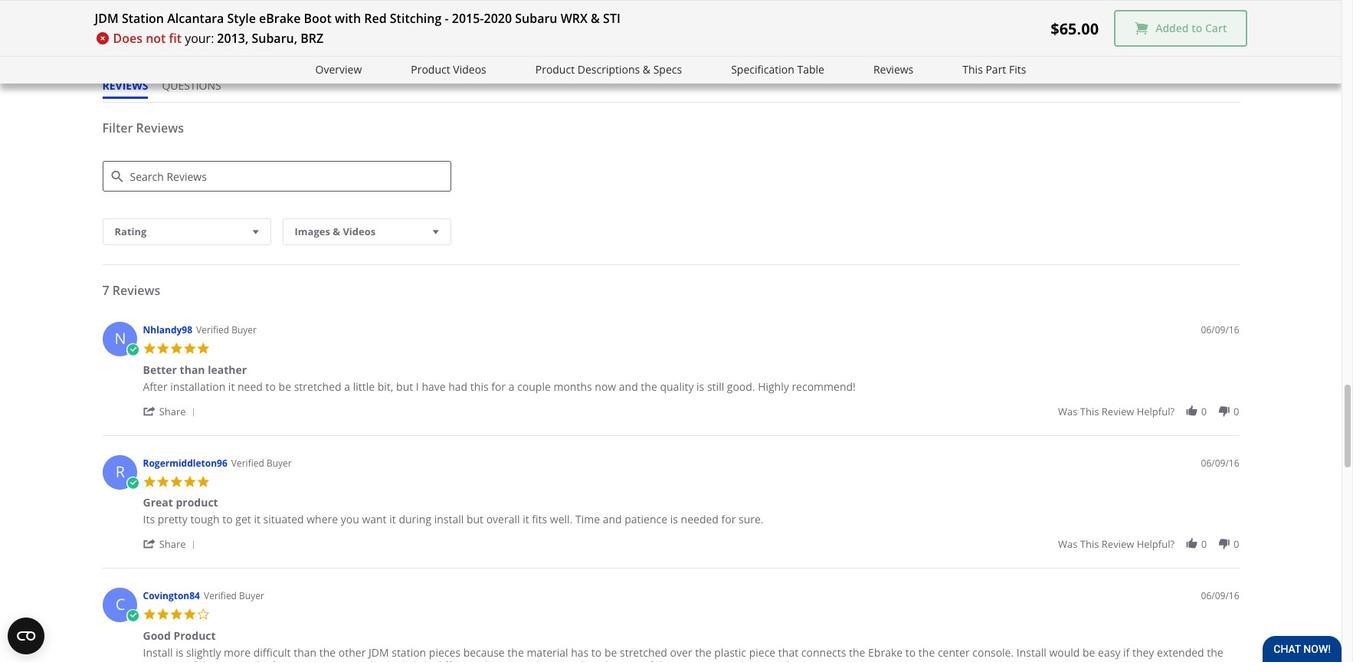 Task type: describe. For each thing, give the bounding box(es) containing it.
months
[[554, 379, 592, 394]]

seperator image
[[189, 541, 198, 550]]

open widget image
[[8, 618, 44, 655]]

better than leather heading
[[143, 362, 247, 380]]

2020
[[484, 10, 512, 27]]

review date 06/09/16 element for r
[[1202, 457, 1240, 470]]

nhlandy98
[[143, 324, 192, 337]]

extended
[[1157, 645, 1205, 660]]

06/09/16 for n
[[1202, 324, 1240, 337]]

1 horizontal spatial jdm
[[369, 645, 389, 660]]

you
[[341, 512, 359, 527]]

but inside install is slightly more difficult than the other jdm station pieces because the material has to be stretched over the plastic piece that connects the ebrake to the center console. install would be easy if they extended the margins of the material a few centimeters. color is slightly different than oem, but matches the rest of the jdm station piec
[[537, 658, 553, 662]]

n
[[115, 328, 126, 349]]

product
[[176, 495, 218, 510]]

piece
[[749, 645, 776, 660]]

specification table link
[[731, 61, 825, 79]]

rating
[[115, 225, 147, 239]]

specification table
[[731, 62, 825, 77]]

center
[[938, 645, 970, 660]]

0 horizontal spatial jdm
[[95, 10, 119, 27]]

oem,
[[507, 658, 534, 662]]

product inside heading
[[174, 628, 216, 643]]

06/09/16 for c
[[1202, 590, 1240, 603]]

product videos link
[[411, 61, 487, 79]]

0 right vote down review by rogermiddleton96 on  9 jun 2016 icon
[[1234, 538, 1240, 551]]

descriptions
[[578, 62, 640, 77]]

helpful? for n
[[1137, 405, 1175, 418]]

c
[[116, 594, 125, 615]]

2013,
[[217, 30, 249, 47]]

the right because
[[508, 645, 524, 660]]

is down good product
[[176, 645, 183, 660]]

magnifying glass image
[[112, 171, 123, 183]]

get
[[236, 512, 251, 527]]

2 of from the left
[[643, 658, 653, 662]]

fits
[[532, 512, 547, 527]]

circle checkmark image
[[126, 610, 140, 623]]

fits
[[1009, 62, 1027, 77]]

verified buyer heading for c
[[204, 590, 264, 603]]

share image
[[143, 405, 156, 418]]

product descriptions & specs link
[[536, 61, 682, 79]]

2 horizontal spatial jdm
[[675, 658, 695, 662]]

covington84 verified buyer
[[143, 590, 264, 603]]

0 right 'vote up review by rogermiddleton96 on  9 jun 2016' icon
[[1202, 538, 1207, 551]]

they
[[1133, 645, 1155, 660]]

overall
[[486, 512, 520, 527]]

plastic
[[715, 645, 747, 660]]

1 horizontal spatial be
[[605, 645, 617, 660]]

pieces
[[429, 645, 461, 660]]

more
[[224, 645, 251, 660]]

now
[[595, 379, 616, 394]]

great
[[143, 495, 173, 510]]

it right want
[[390, 512, 396, 527]]

connects
[[802, 645, 847, 660]]

centimeters.
[[292, 658, 355, 662]]

filter reviews
[[102, 120, 184, 137]]

good product
[[143, 628, 216, 643]]

install is slightly more difficult than the other jdm station pieces because the material has to be stretched over the plastic piece that connects the ebrake to the center console. install would be easy if they extended the margins of the material a few centimeters. color is slightly different than oem, but matches the rest of the jdm station piec
[[143, 645, 1224, 662]]

great product heading
[[143, 495, 218, 513]]

that
[[779, 645, 799, 660]]

share image
[[143, 538, 156, 551]]

2015-
[[452, 10, 484, 27]]

because
[[463, 645, 505, 660]]

2 horizontal spatial a
[[509, 379, 515, 394]]

it left fits
[[523, 512, 529, 527]]

it inside better than leather after installation it need to be stretched a little bit, but i have had this for a couple months now and the quality is still good. highly recommend!
[[228, 379, 235, 394]]

added
[[1156, 21, 1189, 35]]

the left 'other'
[[319, 645, 336, 660]]

buyer for n
[[232, 324, 257, 337]]

0 horizontal spatial slightly
[[186, 645, 221, 660]]

1 horizontal spatial slightly
[[397, 658, 432, 662]]

good.
[[727, 379, 755, 394]]

a inside install is slightly more difficult than the other jdm station pieces because the material has to be stretched over the plastic piece that connects the ebrake to the center console. install would be easy if they extended the margins of the material a few centimeters. color is slightly different than oem, but matches the rest of the jdm station piec
[[263, 658, 269, 662]]

great product its pretty tough to get it situated where you want it during install but overall it fits well. time and patience is needed for sure.
[[143, 495, 764, 527]]

Search Reviews search field
[[102, 161, 451, 192]]

0 vertical spatial &
[[591, 10, 600, 27]]

good product heading
[[143, 628, 216, 646]]

is inside great product its pretty tough to get it situated where you want it during install but overall it fits well. time and patience is needed for sure.
[[670, 512, 678, 527]]

rest
[[621, 658, 640, 662]]

quality
[[660, 379, 694, 394]]

vote down review by nhlandy98 on  9 jun 2016 image
[[1218, 405, 1231, 418]]

recommend!
[[792, 379, 856, 394]]

7
[[102, 282, 109, 299]]

better than leather after installation it need to be stretched a little bit, but i have had this for a couple months now and the quality is still good. highly recommend!
[[143, 362, 856, 394]]

need
[[238, 379, 263, 394]]

to right ebrake
[[906, 645, 916, 660]]

jdm station alcantara style ebrake boot with red stitching - 2015-2020 subaru wrx & sti
[[95, 10, 621, 27]]

down triangle image for images & videos
[[429, 224, 443, 240]]

specification
[[731, 62, 795, 77]]

0 right vote up review by nhlandy98 on  9 jun 2016 'icon'
[[1202, 405, 1207, 418]]

be inside better than leather after installation it need to be stretched a little bit, but i have had this for a couple months now and the quality is still good. highly recommend!
[[279, 379, 291, 394]]

1 horizontal spatial a
[[344, 379, 350, 394]]

was for r
[[1059, 538, 1078, 551]]

2 horizontal spatial than
[[481, 658, 504, 662]]

sti
[[603, 10, 621, 27]]

verified for r
[[231, 457, 264, 470]]

has
[[571, 645, 589, 660]]

seperator image
[[189, 408, 198, 417]]

questions
[[162, 78, 221, 93]]

videos inside "field"
[[343, 225, 376, 239]]

0 horizontal spatial material
[[218, 658, 260, 662]]

0 vertical spatial videos
[[453, 62, 487, 77]]

it right get
[[254, 512, 261, 527]]

filter reviews heading
[[102, 120, 1240, 150]]

specs
[[654, 62, 682, 77]]

ebrake
[[259, 10, 301, 27]]

overview
[[315, 62, 362, 77]]

would
[[1050, 645, 1080, 660]]

with
[[335, 10, 361, 27]]

product for product descriptions & specs
[[536, 62, 575, 77]]

1 install from the left
[[143, 645, 173, 660]]

console.
[[973, 645, 1014, 660]]

group for r
[[1059, 538, 1240, 551]]

cart
[[1206, 21, 1228, 35]]

2 horizontal spatial &
[[643, 62, 651, 77]]

want
[[362, 512, 387, 527]]

share button for n
[[143, 404, 201, 418]]

overview link
[[315, 61, 362, 79]]

the left center
[[919, 645, 935, 660]]

verified buyer heading for n
[[196, 324, 257, 337]]

helpful? for r
[[1137, 538, 1175, 551]]

matches
[[556, 658, 599, 662]]

buyer for c
[[239, 590, 264, 603]]

circle checkmark image for r
[[126, 477, 140, 490]]

alcantara
[[167, 10, 224, 27]]

to right has
[[592, 645, 602, 660]]

boot
[[304, 10, 332, 27]]

1 horizontal spatial material
[[527, 645, 568, 660]]

this for r
[[1081, 538, 1100, 551]]

highly
[[758, 379, 789, 394]]

easy
[[1098, 645, 1121, 660]]

installation
[[170, 379, 226, 394]]

your:
[[185, 30, 214, 47]]



Task type: vqa. For each thing, say whether or not it's contained in the screenshot.
jdm to the left
yes



Task type: locate. For each thing, give the bounding box(es) containing it.
this
[[963, 62, 983, 77]]

1 vertical spatial 06/09/16
[[1202, 457, 1240, 470]]

1 group from the top
[[1059, 405, 1240, 418]]

to inside better than leather after installation it need to be stretched a little bit, but i have had this for a couple months now and the quality is still good. highly recommend!
[[266, 379, 276, 394]]

had
[[449, 379, 468, 394]]

to inside great product its pretty tough to get it situated where you want it during install but overall it fits well. time and patience is needed for sure.
[[223, 512, 233, 527]]

1 06/09/16 from the top
[[1202, 324, 1240, 337]]

0 vertical spatial review
[[1102, 405, 1135, 418]]

reviews inside heading
[[136, 120, 184, 137]]

1 vertical spatial and
[[603, 512, 622, 527]]

it down leather
[[228, 379, 235, 394]]

2 horizontal spatial be
[[1083, 645, 1096, 660]]

a left little
[[344, 379, 350, 394]]

product videos
[[411, 62, 487, 77]]

but right oem,
[[537, 658, 553, 662]]

the right over
[[695, 645, 712, 660]]

tab panel
[[95, 314, 1247, 662]]

review date 06/09/16 element for n
[[1202, 324, 1240, 337]]

the
[[641, 379, 658, 394], [319, 645, 336, 660], [508, 645, 524, 660], [695, 645, 712, 660], [849, 645, 866, 660], [919, 645, 935, 660], [1207, 645, 1224, 660], [199, 658, 216, 662], [602, 658, 618, 662], [656, 658, 672, 662]]

1 horizontal spatial for
[[722, 512, 736, 527]]

is right color
[[387, 658, 395, 662]]

product down stitching
[[411, 62, 450, 77]]

1 circle checkmark image from the top
[[126, 344, 140, 357]]

of right the rest
[[643, 658, 653, 662]]

install
[[143, 645, 173, 660], [1017, 645, 1047, 660]]

images & videos element
[[282, 219, 451, 245]]

0 vertical spatial helpful?
[[1137, 405, 1175, 418]]

piec
[[735, 658, 756, 662]]

0 vertical spatial and
[[619, 379, 638, 394]]

the left the rest
[[602, 658, 618, 662]]

reviews
[[102, 78, 148, 93]]

0 vertical spatial was
[[1059, 405, 1078, 418]]

than inside better than leather after installation it need to be stretched a little bit, but i have had this for a couple months now and the quality is still good. highly recommend!
[[180, 362, 205, 377]]

videos down 2015-
[[453, 62, 487, 77]]

share button for r
[[143, 537, 201, 551]]

does
[[113, 30, 143, 47]]

for left sure.
[[722, 512, 736, 527]]

the left quality
[[641, 379, 658, 394]]

verified buyer heading up leather
[[196, 324, 257, 337]]

verified up leather
[[196, 324, 229, 337]]

i
[[416, 379, 419, 394]]

few
[[271, 658, 289, 662]]

2 share button from the top
[[143, 537, 201, 551]]

2 vertical spatial but
[[537, 658, 553, 662]]

1 down triangle image from the left
[[249, 224, 263, 240]]

2 review date 06/09/16 element from the top
[[1202, 457, 1240, 470]]

to left get
[[223, 512, 233, 527]]

1 horizontal spatial stretched
[[620, 645, 668, 660]]

little
[[353, 379, 375, 394]]

be left easy on the bottom of the page
[[1083, 645, 1096, 660]]

0 vertical spatial buyer
[[232, 324, 257, 337]]

1 horizontal spatial station
[[698, 658, 733, 662]]

images & videos
[[295, 225, 376, 239]]

wrx
[[561, 10, 588, 27]]

this part fits link
[[963, 61, 1027, 79]]

circle checkmark image for n
[[126, 344, 140, 357]]

the inside better than leather after installation it need to be stretched a little bit, but i have had this for a couple months now and the quality is still good. highly recommend!
[[641, 379, 658, 394]]

than right few
[[294, 645, 317, 660]]

0 vertical spatial group
[[1059, 405, 1240, 418]]

0 vertical spatial verified buyer heading
[[196, 324, 257, 337]]

star image
[[143, 342, 156, 355], [197, 342, 210, 355], [143, 475, 156, 488], [170, 475, 183, 488], [183, 475, 197, 488], [143, 608, 156, 621]]

slightly left different
[[397, 658, 432, 662]]

review left 'vote up review by rogermiddleton96 on  9 jun 2016' icon
[[1102, 538, 1135, 551]]

1 vertical spatial review date 06/09/16 element
[[1202, 457, 1240, 470]]

1 horizontal spatial &
[[591, 10, 600, 27]]

1 review from the top
[[1102, 405, 1135, 418]]

2 horizontal spatial product
[[536, 62, 575, 77]]

images
[[295, 225, 330, 239]]

1 vertical spatial for
[[722, 512, 736, 527]]

1 horizontal spatial product
[[411, 62, 450, 77]]

&
[[591, 10, 600, 27], [643, 62, 651, 77], [333, 225, 340, 239]]

does not fit your: 2013, subaru, brz
[[113, 30, 324, 47]]

down triangle image
[[249, 224, 263, 240], [429, 224, 443, 240]]

for inside better than leather after installation it need to be stretched a little bit, but i have had this for a couple months now and the quality is still good. highly recommend!
[[492, 379, 506, 394]]

0 horizontal spatial of
[[186, 658, 196, 662]]

Images & Videos Filter field
[[282, 219, 451, 245]]

1 of from the left
[[186, 658, 196, 662]]

group
[[1059, 405, 1240, 418], [1059, 538, 1240, 551]]

1 vertical spatial &
[[643, 62, 651, 77]]

share for r
[[159, 538, 186, 551]]

of
[[186, 658, 196, 662], [643, 658, 653, 662]]

videos right images
[[343, 225, 376, 239]]

3.6 star rating element
[[571, 0, 617, 36]]

and right the time
[[603, 512, 622, 527]]

1 vertical spatial helpful?
[[1137, 538, 1175, 551]]

was this review helpful?
[[1059, 405, 1175, 418], [1059, 538, 1175, 551]]

this part fits
[[963, 62, 1027, 77]]

needed
[[681, 512, 719, 527]]

well.
[[550, 512, 573, 527]]

reviews for filter reviews
[[136, 120, 184, 137]]

nhlandy98 verified buyer
[[143, 324, 257, 337]]

station
[[392, 645, 426, 660], [698, 658, 733, 662]]

style
[[227, 10, 256, 27]]

slightly down good product
[[186, 645, 221, 660]]

but inside great product its pretty tough to get it situated where you want it during install but overall it fits well. time and patience is needed for sure.
[[467, 512, 484, 527]]

buyer
[[232, 324, 257, 337], [267, 457, 292, 470], [239, 590, 264, 603]]

a left few
[[263, 658, 269, 662]]

was this review helpful? for n
[[1059, 405, 1175, 418]]

other
[[339, 645, 366, 660]]

2 review from the top
[[1102, 538, 1135, 551]]

vote down review by rogermiddleton96 on  9 jun 2016 image
[[1218, 538, 1231, 551]]

0 horizontal spatial but
[[396, 379, 413, 394]]

1 vertical spatial share button
[[143, 537, 201, 551]]

station left pieces
[[392, 645, 426, 660]]

margins
[[143, 658, 183, 662]]

verified buyer heading up get
[[231, 457, 292, 470]]

share left seperator icon
[[159, 405, 186, 418]]

0 vertical spatial stretched
[[294, 379, 342, 394]]

was this review helpful? left vote up review by nhlandy98 on  9 jun 2016 'icon'
[[1059, 405, 1175, 418]]

the left ebrake
[[849, 645, 866, 660]]

0 vertical spatial for
[[492, 379, 506, 394]]

buyer up more
[[239, 590, 264, 603]]

down triangle image for rating
[[249, 224, 263, 240]]

1 helpful? from the top
[[1137, 405, 1175, 418]]

1 vertical spatial share
[[159, 538, 186, 551]]

0 vertical spatial verified
[[196, 324, 229, 337]]

a left couple
[[509, 379, 515, 394]]

1 was from the top
[[1059, 405, 1078, 418]]

1 vertical spatial was
[[1059, 538, 1078, 551]]

and inside great product its pretty tough to get it situated where you want it during install but overall it fits well. time and patience is needed for sure.
[[603, 512, 622, 527]]

after
[[143, 379, 168, 394]]

1 vertical spatial videos
[[343, 225, 376, 239]]

1 vertical spatial verified
[[231, 457, 264, 470]]

circle checkmark image right r
[[126, 477, 140, 490]]

circle checkmark image down 7 reviews
[[126, 344, 140, 357]]

install down good
[[143, 645, 173, 660]]

leather
[[208, 362, 247, 377]]

patience
[[625, 512, 668, 527]]

is left needed
[[670, 512, 678, 527]]

review left vote up review by nhlandy98 on  9 jun 2016 'icon'
[[1102, 405, 1135, 418]]

2 vertical spatial &
[[333, 225, 340, 239]]

install left would
[[1017, 645, 1047, 660]]

be left the rest
[[605, 645, 617, 660]]

0 horizontal spatial install
[[143, 645, 173, 660]]

0 vertical spatial this
[[470, 379, 489, 394]]

but left 'i'
[[396, 379, 413, 394]]

& right images
[[333, 225, 340, 239]]

2 down triangle image from the left
[[429, 224, 443, 240]]

0 vertical spatial but
[[396, 379, 413, 394]]

0 horizontal spatial a
[[263, 658, 269, 662]]

ebrake
[[869, 645, 903, 660]]

bit,
[[378, 379, 394, 394]]

06/09/16
[[1202, 324, 1240, 337], [1202, 457, 1240, 470], [1202, 590, 1240, 603]]

& inside "field"
[[333, 225, 340, 239]]

red
[[364, 10, 387, 27]]

jdm right 'other'
[[369, 645, 389, 660]]

than left oem,
[[481, 658, 504, 662]]

2 helpful? from the top
[[1137, 538, 1175, 551]]

verified for c
[[204, 590, 237, 603]]

0 vertical spatial reviews
[[874, 62, 914, 77]]

for inside great product its pretty tough to get it situated where you want it during install but overall it fits well. time and patience is needed for sure.
[[722, 512, 736, 527]]

2 vertical spatial verified
[[204, 590, 237, 603]]

review date 06/09/16 element
[[1202, 324, 1240, 337], [1202, 457, 1240, 470], [1202, 590, 1240, 603]]

2 circle checkmark image from the top
[[126, 477, 140, 490]]

0 vertical spatial share button
[[143, 404, 201, 418]]

2 vertical spatial buyer
[[239, 590, 264, 603]]

but right install
[[467, 512, 484, 527]]

circle checkmark image
[[126, 344, 140, 357], [126, 477, 140, 490]]

down triangle image inside images & videos filter "field"
[[429, 224, 443, 240]]

0 horizontal spatial down triangle image
[[249, 224, 263, 240]]

stretched
[[294, 379, 342, 394], [620, 645, 668, 660]]

time
[[576, 512, 600, 527]]

is inside better than leather after installation it need to be stretched a little bit, but i have had this for a couple months now and the quality is still good. highly recommend!
[[697, 379, 705, 394]]

buyer up situated
[[267, 457, 292, 470]]

subaru,
[[252, 30, 297, 47]]

brz
[[301, 30, 324, 47]]

1 vertical spatial review
[[1102, 538, 1135, 551]]

Rating Filter field
[[102, 219, 271, 245]]

2 vertical spatial 06/09/16
[[1202, 590, 1240, 603]]

0 vertical spatial review date 06/09/16 element
[[1202, 324, 1240, 337]]

0 horizontal spatial &
[[333, 225, 340, 239]]

is left still
[[697, 379, 705, 394]]

1 share from the top
[[159, 405, 186, 418]]

3 review date 06/09/16 element from the top
[[1202, 590, 1240, 603]]

vote up review by rogermiddleton96 on  9 jun 2016 image
[[1186, 538, 1199, 551]]

to inside added to cart button
[[1192, 21, 1203, 35]]

1 vertical spatial was this review helpful?
[[1059, 538, 1175, 551]]

stretched left little
[[294, 379, 342, 394]]

1 horizontal spatial of
[[643, 658, 653, 662]]

2 install from the left
[[1017, 645, 1047, 660]]

to
[[1192, 21, 1203, 35], [266, 379, 276, 394], [223, 512, 233, 527], [592, 645, 602, 660], [906, 645, 916, 660]]

verified buyer heading
[[196, 324, 257, 337], [231, 457, 292, 470], [204, 590, 264, 603]]

part
[[986, 62, 1007, 77]]

its
[[143, 512, 155, 527]]

1 vertical spatial reviews
[[136, 120, 184, 137]]

1 vertical spatial this
[[1081, 405, 1100, 418]]

rating element
[[102, 219, 271, 245]]

helpful? left vote up review by nhlandy98 on  9 jun 2016 'icon'
[[1137, 405, 1175, 418]]

0 right vote down review by nhlandy98 on  9 jun 2016 icon
[[1234, 405, 1240, 418]]

2 group from the top
[[1059, 538, 1240, 551]]

product descriptions & specs
[[536, 62, 682, 77]]

color
[[357, 658, 384, 662]]

2 was this review helpful? from the top
[[1059, 538, 1175, 551]]

2 vertical spatial reviews
[[113, 282, 160, 299]]

share left seperator image
[[159, 538, 186, 551]]

1 vertical spatial but
[[467, 512, 484, 527]]

reviews for 7 reviews
[[113, 282, 160, 299]]

added to cart
[[1156, 21, 1228, 35]]

the right the extended
[[1207, 645, 1224, 660]]

& left specs
[[643, 62, 651, 77]]

2 06/09/16 from the top
[[1202, 457, 1240, 470]]

0 vertical spatial was this review helpful?
[[1059, 405, 1175, 418]]

to left cart
[[1192, 21, 1203, 35]]

vote up review by nhlandy98 on  9 jun 2016 image
[[1186, 405, 1199, 418]]

a
[[344, 379, 350, 394], [509, 379, 515, 394], [263, 658, 269, 662]]

product left descriptions
[[536, 62, 575, 77]]

verified for n
[[196, 324, 229, 337]]

was for n
[[1059, 405, 1078, 418]]

1 horizontal spatial videos
[[453, 62, 487, 77]]

table
[[797, 62, 825, 77]]

verified buyer heading up empty star image
[[204, 590, 264, 603]]

to right need on the bottom
[[266, 379, 276, 394]]

buyer for r
[[267, 457, 292, 470]]

install
[[434, 512, 464, 527]]

3 06/09/16 from the top
[[1202, 590, 1240, 603]]

verified buyer heading for r
[[231, 457, 292, 470]]

jdm left plastic
[[675, 658, 695, 662]]

this
[[470, 379, 489, 394], [1081, 405, 1100, 418], [1081, 538, 1100, 551]]

1 review date 06/09/16 element from the top
[[1202, 324, 1240, 337]]

0 horizontal spatial stretched
[[294, 379, 342, 394]]

0 vertical spatial 06/09/16
[[1202, 324, 1240, 337]]

added to cart button
[[1115, 10, 1247, 47]]

empty star image
[[197, 608, 210, 621]]

2 vertical spatial verified buyer heading
[[204, 590, 264, 603]]

0 horizontal spatial station
[[392, 645, 426, 660]]

and inside better than leather after installation it need to be stretched a little bit, but i have had this for a couple months now and the quality is still good. highly recommend!
[[619, 379, 638, 394]]

than up installation
[[180, 362, 205, 377]]

1 horizontal spatial than
[[294, 645, 317, 660]]

2 vertical spatial this
[[1081, 538, 1100, 551]]

1 horizontal spatial but
[[467, 512, 484, 527]]

where
[[307, 512, 338, 527]]

of down the good product heading
[[186, 658, 196, 662]]

stretched inside install is slightly more difficult than the other jdm station pieces because the material has to be stretched over the plastic piece that connects the ebrake to the center console. install would be easy if they extended the margins of the material a few centimeters. color is slightly different than oem, but matches the rest of the jdm station piec
[[620, 645, 668, 660]]

for left couple
[[492, 379, 506, 394]]

review for n
[[1102, 405, 1135, 418]]

this for n
[[1081, 405, 1100, 418]]

1 was this review helpful? from the top
[[1059, 405, 1175, 418]]

1 horizontal spatial install
[[1017, 645, 1047, 660]]

r
[[116, 461, 125, 482]]

verified up empty star image
[[204, 590, 237, 603]]

station left piec on the bottom
[[698, 658, 733, 662]]

pretty
[[158, 512, 188, 527]]

tab list containing reviews
[[102, 78, 235, 102]]

buyer up leather
[[232, 324, 257, 337]]

good
[[143, 628, 171, 643]]

0 vertical spatial circle checkmark image
[[126, 344, 140, 357]]

1 vertical spatial stretched
[[620, 645, 668, 660]]

2 was from the top
[[1059, 538, 1078, 551]]

0 horizontal spatial videos
[[343, 225, 376, 239]]

different
[[435, 658, 478, 662]]

stitching
[[390, 10, 442, 27]]

1 vertical spatial group
[[1059, 538, 1240, 551]]

star image
[[156, 342, 170, 355], [170, 342, 183, 355], [183, 342, 197, 355], [156, 475, 170, 488], [197, 475, 210, 488], [156, 608, 170, 621], [170, 608, 183, 621], [183, 608, 197, 621]]

2 share from the top
[[159, 538, 186, 551]]

0 horizontal spatial be
[[279, 379, 291, 394]]

1 share button from the top
[[143, 404, 201, 418]]

covington84
[[143, 590, 200, 603]]

2 vertical spatial review date 06/09/16 element
[[1202, 590, 1240, 603]]

review date 06/09/16 element for c
[[1202, 590, 1240, 603]]

the left more
[[199, 658, 216, 662]]

rogermiddleton96 verified buyer
[[143, 457, 292, 470]]

share for n
[[159, 405, 186, 418]]

review for r
[[1102, 538, 1135, 551]]

product
[[411, 62, 450, 77], [536, 62, 575, 77], [174, 628, 216, 643]]

but inside better than leather after installation it need to be stretched a little bit, but i have had this for a couple months now and the quality is still good. highly recommend!
[[396, 379, 413, 394]]

helpful? left 'vote up review by rogermiddleton96 on  9 jun 2016' icon
[[1137, 538, 1175, 551]]

1 vertical spatial circle checkmark image
[[126, 477, 140, 490]]

fit
[[169, 30, 182, 47]]

still
[[707, 379, 725, 394]]

this inside better than leather after installation it need to be stretched a little bit, but i have had this for a couple months now and the quality is still good. highly recommend!
[[470, 379, 489, 394]]

material left few
[[218, 658, 260, 662]]

if
[[1124, 645, 1130, 660]]

down triangle image inside rating field
[[249, 224, 263, 240]]

be right need on the bottom
[[279, 379, 291, 394]]

share button down after
[[143, 404, 201, 418]]

share button down pretty
[[143, 537, 201, 551]]

material left has
[[527, 645, 568, 660]]

1 vertical spatial buyer
[[267, 457, 292, 470]]

subaru
[[515, 10, 558, 27]]

stretched inside better than leather after installation it need to be stretched a little bit, but i have had this for a couple months now and the quality is still good. highly recommend!
[[294, 379, 342, 394]]

was this review helpful? left 'vote up review by rogermiddleton96 on  9 jun 2016' icon
[[1059, 538, 1175, 551]]

tab panel containing n
[[95, 314, 1247, 662]]

product for product videos
[[411, 62, 450, 77]]

0 horizontal spatial than
[[180, 362, 205, 377]]

was this review helpful? for r
[[1059, 538, 1175, 551]]

the right the rest
[[656, 658, 672, 662]]

1 horizontal spatial down triangle image
[[429, 224, 443, 240]]

2 horizontal spatial but
[[537, 658, 553, 662]]

couple
[[517, 379, 551, 394]]

filter
[[102, 120, 133, 137]]

material
[[527, 645, 568, 660], [218, 658, 260, 662]]

jdm up does
[[95, 10, 119, 27]]

better
[[143, 362, 177, 377]]

rogermiddleton96
[[143, 457, 228, 470]]

0 horizontal spatial product
[[174, 628, 216, 643]]

1 vertical spatial verified buyer heading
[[231, 457, 292, 470]]

product down empty star image
[[174, 628, 216, 643]]

06/09/16 for r
[[1202, 457, 1240, 470]]

0 horizontal spatial for
[[492, 379, 506, 394]]

stretched left over
[[620, 645, 668, 660]]

and right now
[[619, 379, 638, 394]]

group for n
[[1059, 405, 1240, 418]]

tab list
[[102, 78, 235, 102]]

0 vertical spatial share
[[159, 405, 186, 418]]

verified up get
[[231, 457, 264, 470]]

& left sti
[[591, 10, 600, 27]]



